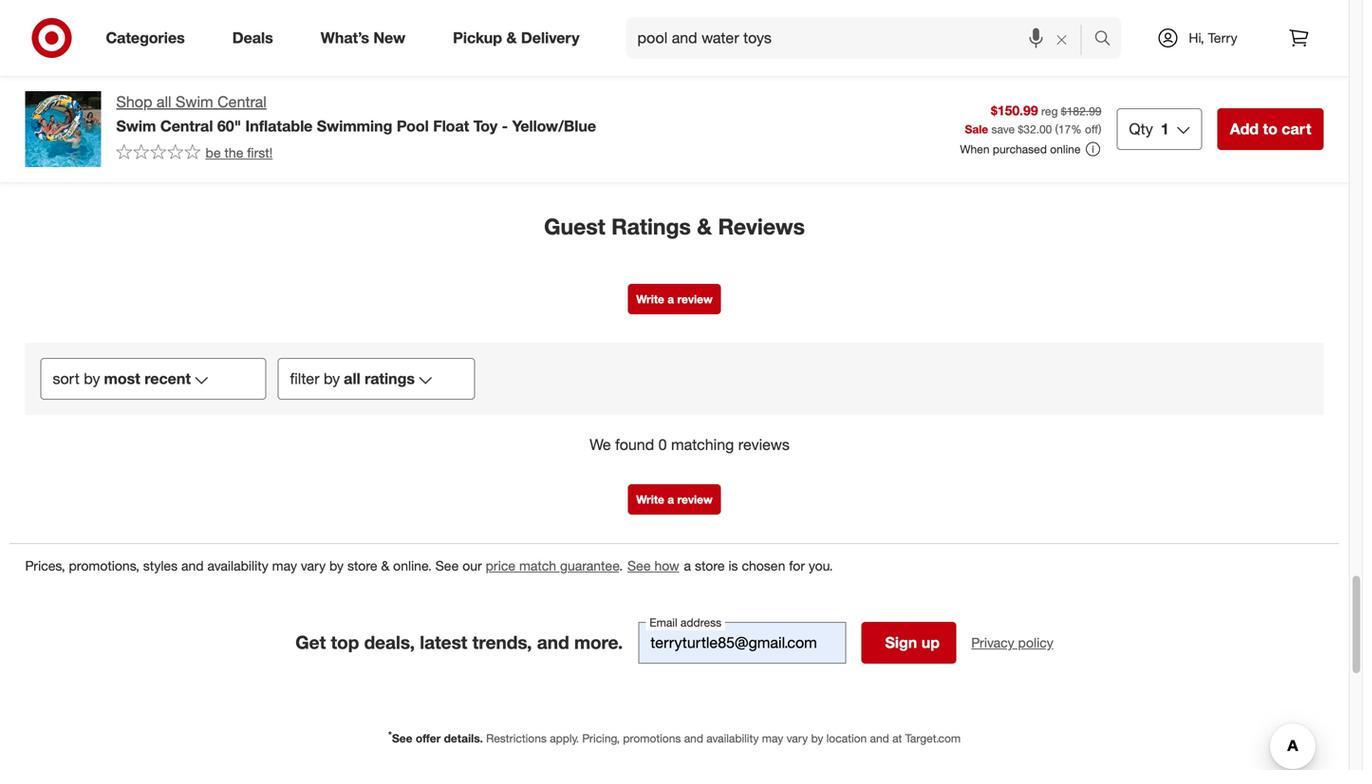 Task type: vqa. For each thing, say whether or not it's contained in the screenshot.
1st Write a review button from the bottom
yes



Task type: locate. For each thing, give the bounding box(es) containing it.
up
[[922, 633, 940, 652]]

terry
[[1209, 29, 1238, 46]]

cart
[[1283, 120, 1312, 138]]

1 write a review from the top
[[637, 292, 713, 306]]

may up get
[[272, 558, 297, 574]]

0 horizontal spatial may
[[272, 558, 297, 574]]

1 vertical spatial central
[[160, 117, 213, 135]]

write a review down 0
[[637, 492, 713, 507]]

0 vertical spatial vary
[[301, 558, 326, 574]]

central up '60"'
[[218, 93, 267, 111]]

0 vertical spatial swim
[[176, 93, 213, 111]]

and inside guest ratings & reviews region
[[181, 558, 204, 574]]

2 vertical spatial a
[[684, 558, 692, 574]]

write a review
[[637, 292, 713, 306], [637, 492, 713, 507]]

all right shop
[[157, 93, 171, 111]]

1 horizontal spatial &
[[507, 29, 517, 47]]

availability right promotions
[[707, 731, 759, 746]]

1 vertical spatial write a review button
[[628, 484, 722, 515]]

a right how at the bottom left of page
[[684, 558, 692, 574]]

and right promotions
[[685, 731, 704, 746]]

1 horizontal spatial availability
[[707, 731, 759, 746]]

online
[[1051, 142, 1081, 156]]

a down the guest ratings & reviews
[[668, 292, 674, 306]]

0 vertical spatial write a review
[[637, 292, 713, 306]]

vary left location
[[787, 731, 808, 746]]

write a review down the guest ratings & reviews
[[637, 292, 713, 306]]

may left location
[[762, 731, 784, 746]]

review down we found 0 matching reviews
[[678, 492, 713, 507]]

60"
[[217, 117, 241, 135]]

ratings
[[365, 370, 415, 388]]

1 vertical spatial availability
[[707, 731, 759, 746]]

and right styles
[[181, 558, 204, 574]]

0 vertical spatial may
[[272, 558, 297, 574]]

chosen
[[742, 558, 786, 574]]

qty 1
[[1130, 120, 1170, 138]]

vary up get
[[301, 558, 326, 574]]

review
[[678, 292, 713, 306], [678, 492, 713, 507]]

swim down shop
[[116, 117, 156, 135]]

&
[[507, 29, 517, 47], [697, 213, 712, 240], [381, 558, 390, 574]]

and left the at
[[871, 731, 890, 746]]

(
[[1056, 122, 1059, 136]]

1 horizontal spatial central
[[218, 93, 267, 111]]

a down we found 0 matching reviews
[[668, 492, 674, 507]]

prices,
[[25, 558, 65, 574]]

store left is
[[695, 558, 725, 574]]

0 vertical spatial all
[[157, 93, 171, 111]]

& left online.
[[381, 558, 390, 574]]

vary inside the * see offer details. restrictions apply. pricing, promotions and availability may vary by location and at target.com
[[787, 731, 808, 746]]

& right pickup
[[507, 29, 517, 47]]

1 review from the top
[[678, 292, 713, 306]]

1 vertical spatial all
[[344, 370, 361, 388]]

1 horizontal spatial see
[[436, 558, 459, 574]]

write down ratings
[[637, 292, 665, 306]]

pickup
[[453, 29, 503, 47]]

guest
[[544, 213, 606, 240]]

toy
[[474, 117, 498, 135]]

central
[[218, 93, 267, 111], [160, 117, 213, 135]]

1 write a review button from the top
[[628, 284, 722, 315]]

see
[[436, 558, 459, 574], [628, 558, 651, 574], [392, 731, 413, 746]]

write down 0
[[637, 492, 665, 507]]

reviews
[[739, 436, 790, 454]]

what's new link
[[305, 17, 429, 59]]

write
[[637, 292, 665, 306], [637, 492, 665, 507]]

yellow/blue
[[512, 117, 597, 135]]

more.
[[575, 632, 623, 654]]

0 horizontal spatial store
[[348, 558, 378, 574]]

swim
[[176, 93, 213, 111], [116, 117, 156, 135]]

may inside the * see offer details. restrictions apply. pricing, promotions and availability may vary by location and at target.com
[[762, 731, 784, 746]]

1 vertical spatial review
[[678, 492, 713, 507]]

for
[[790, 558, 805, 574]]

all
[[157, 93, 171, 111], [344, 370, 361, 388]]

store left online.
[[348, 558, 378, 574]]

sign up button
[[862, 622, 957, 664]]

0 horizontal spatial vary
[[301, 558, 326, 574]]

0 vertical spatial write a review button
[[628, 284, 722, 315]]

1 horizontal spatial swim
[[176, 93, 213, 111]]

privacy policy link
[[972, 633, 1054, 652]]

we found 0 matching reviews
[[590, 436, 790, 454]]

add
[[1231, 120, 1260, 138]]

see right "."
[[628, 558, 651, 574]]

%
[[1072, 122, 1082, 136]]

when purchased online
[[961, 142, 1081, 156]]

2 write from the top
[[637, 492, 665, 507]]

)
[[1099, 122, 1102, 136]]

1 vertical spatial swim
[[116, 117, 156, 135]]

new
[[374, 29, 406, 47]]

prices, promotions, styles and availability may vary by store & online. see our price match guarantee . see how a store is chosen for you.
[[25, 558, 834, 574]]

availability right styles
[[208, 558, 269, 574]]

1 vertical spatial write
[[637, 492, 665, 507]]

0 vertical spatial central
[[218, 93, 267, 111]]

is
[[729, 558, 739, 574]]

write a review button down the guest ratings & reviews
[[628, 284, 722, 315]]

trends,
[[473, 632, 532, 654]]

by left location
[[812, 731, 824, 746]]

availability inside guest ratings & reviews region
[[208, 558, 269, 574]]

save
[[992, 122, 1015, 136]]

shop
[[116, 93, 152, 111]]

may
[[272, 558, 297, 574], [762, 731, 784, 746]]

a
[[668, 292, 674, 306], [668, 492, 674, 507], [684, 558, 692, 574]]

off
[[1086, 122, 1099, 136]]

categories link
[[90, 17, 209, 59]]

target.com
[[906, 731, 961, 746]]

1 vertical spatial vary
[[787, 731, 808, 746]]

availability
[[208, 558, 269, 574], [707, 731, 759, 746]]

1 vertical spatial &
[[697, 213, 712, 240]]

2 horizontal spatial &
[[697, 213, 712, 240]]

see inside the * see offer details. restrictions apply. pricing, promotions and availability may vary by location and at target.com
[[392, 731, 413, 746]]

see left our
[[436, 558, 459, 574]]

privacy policy
[[972, 634, 1054, 651]]

0 vertical spatial review
[[678, 292, 713, 306]]

promotions
[[623, 731, 681, 746]]

by left online.
[[330, 558, 344, 574]]

sale
[[966, 122, 989, 136]]

matching
[[671, 436, 734, 454]]

vary
[[301, 558, 326, 574], [787, 731, 808, 746]]

review down the guest ratings & reviews
[[678, 292, 713, 306]]

offer
[[416, 731, 441, 746]]

see left "offer"
[[392, 731, 413, 746]]

2 review from the top
[[678, 492, 713, 507]]

1 horizontal spatial all
[[344, 370, 361, 388]]

write a review button down 0
[[628, 484, 722, 515]]

None text field
[[639, 622, 847, 664]]

What can we help you find? suggestions appear below search field
[[626, 17, 1099, 59]]

1 horizontal spatial may
[[762, 731, 784, 746]]

0 vertical spatial availability
[[208, 558, 269, 574]]

swim up be the first! link
[[176, 93, 213, 111]]

1 horizontal spatial store
[[695, 558, 725, 574]]

the
[[225, 144, 244, 161]]

0 horizontal spatial availability
[[208, 558, 269, 574]]

central up be the first! link
[[160, 117, 213, 135]]

1 horizontal spatial vary
[[787, 731, 808, 746]]

2 vertical spatial &
[[381, 558, 390, 574]]

vary inside guest ratings & reviews region
[[301, 558, 326, 574]]

add to cart button
[[1218, 108, 1325, 150]]

0 horizontal spatial see
[[392, 731, 413, 746]]

& right ratings
[[697, 213, 712, 240]]

1 vertical spatial may
[[762, 731, 784, 746]]

all inside guest ratings & reviews region
[[344, 370, 361, 388]]

guarantee
[[560, 558, 619, 574]]

styles
[[143, 558, 178, 574]]

price
[[486, 558, 516, 574]]

2 store from the left
[[695, 558, 725, 574]]

1 vertical spatial a
[[668, 492, 674, 507]]

0 horizontal spatial all
[[157, 93, 171, 111]]

all left ratings
[[344, 370, 361, 388]]

search
[[1086, 30, 1132, 49]]

by right filter
[[324, 370, 340, 388]]

* see offer details. restrictions apply. pricing, promotions and availability may vary by location and at target.com
[[388, 729, 961, 746]]

1 vertical spatial write a review
[[637, 492, 713, 507]]

0 horizontal spatial central
[[160, 117, 213, 135]]

first!
[[247, 144, 273, 161]]

0 vertical spatial write
[[637, 292, 665, 306]]

be the first! link
[[116, 143, 273, 162]]



Task type: describe. For each thing, give the bounding box(es) containing it.
how
[[655, 558, 680, 574]]

to
[[1264, 120, 1278, 138]]

1
[[1161, 120, 1170, 138]]

when
[[961, 142, 990, 156]]

float
[[433, 117, 469, 135]]

and left "more."
[[537, 632, 570, 654]]

swimming
[[317, 117, 393, 135]]

purchased
[[993, 142, 1048, 156]]

get
[[296, 632, 326, 654]]

image of swim central 60" inflatable swimming pool float toy - yellow/blue image
[[25, 91, 101, 167]]

.
[[619, 558, 623, 574]]

see how button
[[627, 556, 681, 577]]

2 write a review button from the top
[[628, 484, 722, 515]]

top
[[331, 632, 359, 654]]

we
[[590, 436, 611, 454]]

1 write from the top
[[637, 292, 665, 306]]

hi,
[[1190, 29, 1205, 46]]

promotions,
[[69, 558, 140, 574]]

what's
[[321, 29, 369, 47]]

pickup & delivery
[[453, 29, 580, 47]]

$150.99 reg $182.99 sale save $ 32.00 ( 17 % off )
[[966, 102, 1102, 136]]

qty
[[1130, 120, 1154, 138]]

$150.99
[[992, 102, 1039, 119]]

0
[[659, 436, 667, 454]]

latest
[[420, 632, 468, 654]]

pricing,
[[583, 731, 620, 746]]

filter by all ratings
[[290, 370, 415, 388]]

17
[[1059, 122, 1072, 136]]

by inside the * see offer details. restrictions apply. pricing, promotions and availability may vary by location and at target.com
[[812, 731, 824, 746]]

sign up
[[886, 633, 940, 652]]

policy
[[1019, 634, 1054, 651]]

filter
[[290, 370, 320, 388]]

0 vertical spatial a
[[668, 292, 674, 306]]

what's new
[[321, 29, 406, 47]]

may inside guest ratings & reviews region
[[272, 558, 297, 574]]

apply.
[[550, 731, 579, 746]]

privacy
[[972, 634, 1015, 651]]

availability inside the * see offer details. restrictions apply. pricing, promotions and availability may vary by location and at target.com
[[707, 731, 759, 746]]

0 horizontal spatial &
[[381, 558, 390, 574]]

details.
[[444, 731, 483, 746]]

ratings
[[612, 213, 691, 240]]

1 store from the left
[[348, 558, 378, 574]]

sort
[[53, 370, 80, 388]]

deals
[[232, 29, 273, 47]]

-
[[502, 117, 508, 135]]

at
[[893, 731, 903, 746]]

guest ratings & reviews
[[544, 213, 805, 240]]

online.
[[393, 558, 432, 574]]

be the first!
[[206, 144, 273, 161]]

0 vertical spatial &
[[507, 29, 517, 47]]

0 horizontal spatial swim
[[116, 117, 156, 135]]

inflatable
[[246, 117, 313, 135]]

reviews
[[718, 213, 805, 240]]

sign
[[886, 633, 918, 652]]

match
[[520, 558, 557, 574]]

sort by most recent
[[53, 370, 191, 388]]

deals link
[[216, 17, 297, 59]]

price match guarantee link
[[486, 558, 619, 574]]

most
[[104, 370, 140, 388]]

restrictions
[[486, 731, 547, 746]]

$182.99
[[1062, 104, 1102, 118]]

shop all swim central swim central 60" inflatable swimming pool float toy - yellow/blue
[[116, 93, 597, 135]]

delivery
[[521, 29, 580, 47]]

2 write a review from the top
[[637, 492, 713, 507]]

get top deals, latest trends, and more.
[[296, 632, 623, 654]]

found
[[616, 436, 655, 454]]

$
[[1019, 122, 1024, 136]]

search button
[[1086, 17, 1132, 63]]

pickup & delivery link
[[437, 17, 604, 59]]

reg
[[1042, 104, 1059, 118]]

2 horizontal spatial see
[[628, 558, 651, 574]]

our
[[463, 558, 482, 574]]

be
[[206, 144, 221, 161]]

you.
[[809, 558, 834, 574]]

categories
[[106, 29, 185, 47]]

by right sort at the left
[[84, 370, 100, 388]]

guest ratings & reviews region
[[0, 0, 1364, 588]]

add to cart
[[1231, 120, 1312, 138]]

deals,
[[364, 632, 415, 654]]

location
[[827, 731, 867, 746]]

all inside shop all swim central swim central 60" inflatable swimming pool float toy - yellow/blue
[[157, 93, 171, 111]]

*
[[388, 729, 392, 741]]

recent
[[145, 370, 191, 388]]



